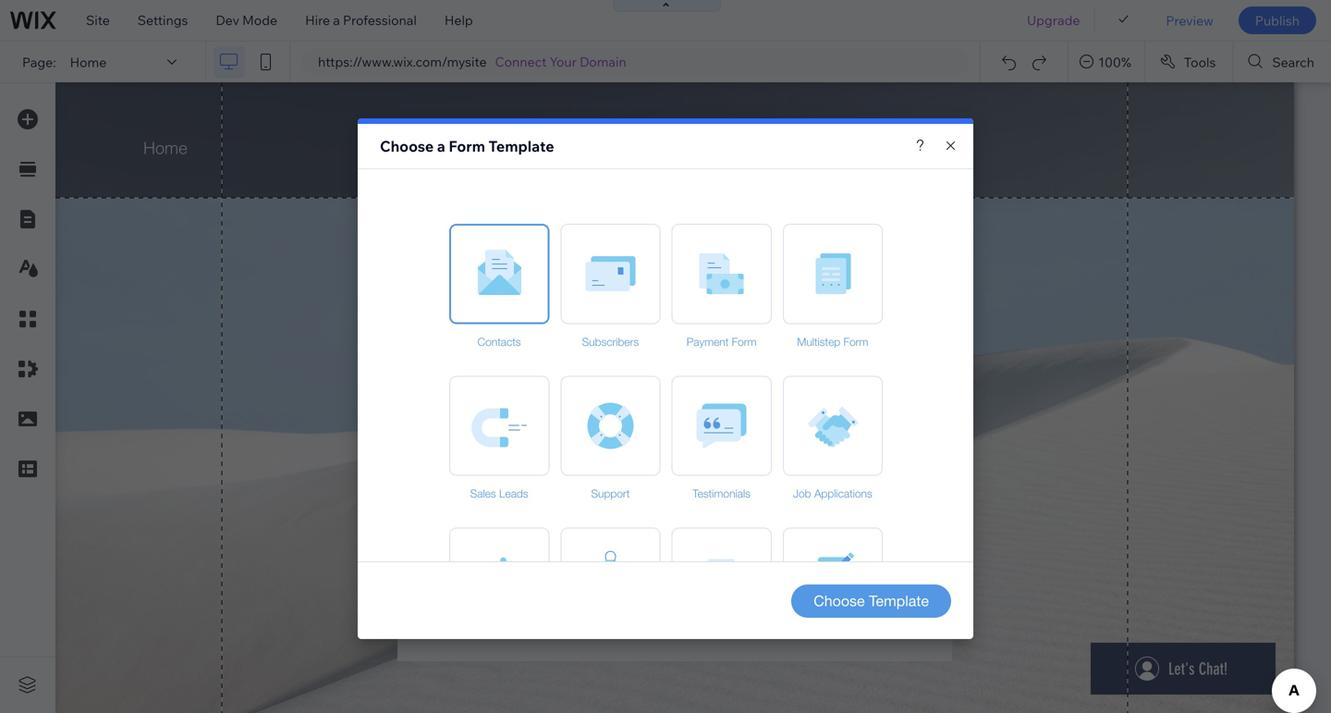 Task type: locate. For each thing, give the bounding box(es) containing it.
search button
[[1234, 42, 1332, 82]]

tools button
[[1146, 42, 1233, 82]]

0 vertical spatial a
[[333, 12, 340, 28]]

dev mode
[[216, 12, 277, 28]]

1 horizontal spatial a
[[437, 137, 446, 155]]

dev
[[216, 12, 239, 28]]

1 vertical spatial a
[[437, 137, 446, 155]]

choose
[[380, 137, 434, 155]]

a left form
[[437, 137, 446, 155]]

https://www.wix.com/mysite
[[318, 54, 487, 70]]

0 horizontal spatial a
[[333, 12, 340, 28]]

https://www.wix.com/mysite connect your domain
[[318, 54, 627, 70]]

search
[[1273, 54, 1315, 70]]

preview button
[[1153, 0, 1228, 41]]

publish
[[1256, 12, 1300, 28]]

100% button
[[1069, 42, 1145, 82]]

template
[[489, 137, 554, 155]]

upgrade
[[1027, 12, 1081, 28]]

a for professional
[[333, 12, 340, 28]]

choose a form template
[[380, 137, 554, 155]]

a
[[333, 12, 340, 28], [437, 137, 446, 155]]

a right hire
[[333, 12, 340, 28]]



Task type: describe. For each thing, give the bounding box(es) containing it.
your
[[550, 54, 577, 70]]

preview
[[1166, 12, 1214, 28]]

home
[[70, 54, 107, 70]]

help
[[445, 12, 473, 28]]

hire a professional
[[305, 12, 417, 28]]

form
[[449, 137, 485, 155]]

tools
[[1185, 54, 1216, 70]]

publish button
[[1239, 6, 1317, 34]]

hire
[[305, 12, 330, 28]]

domain
[[580, 54, 627, 70]]

site
[[86, 12, 110, 28]]

mode
[[242, 12, 277, 28]]

connect
[[495, 54, 547, 70]]

professional
[[343, 12, 417, 28]]

100%
[[1099, 54, 1132, 70]]

settings
[[138, 12, 188, 28]]

a for form
[[437, 137, 446, 155]]



Task type: vqa. For each thing, say whether or not it's contained in the screenshot.
'a'
yes



